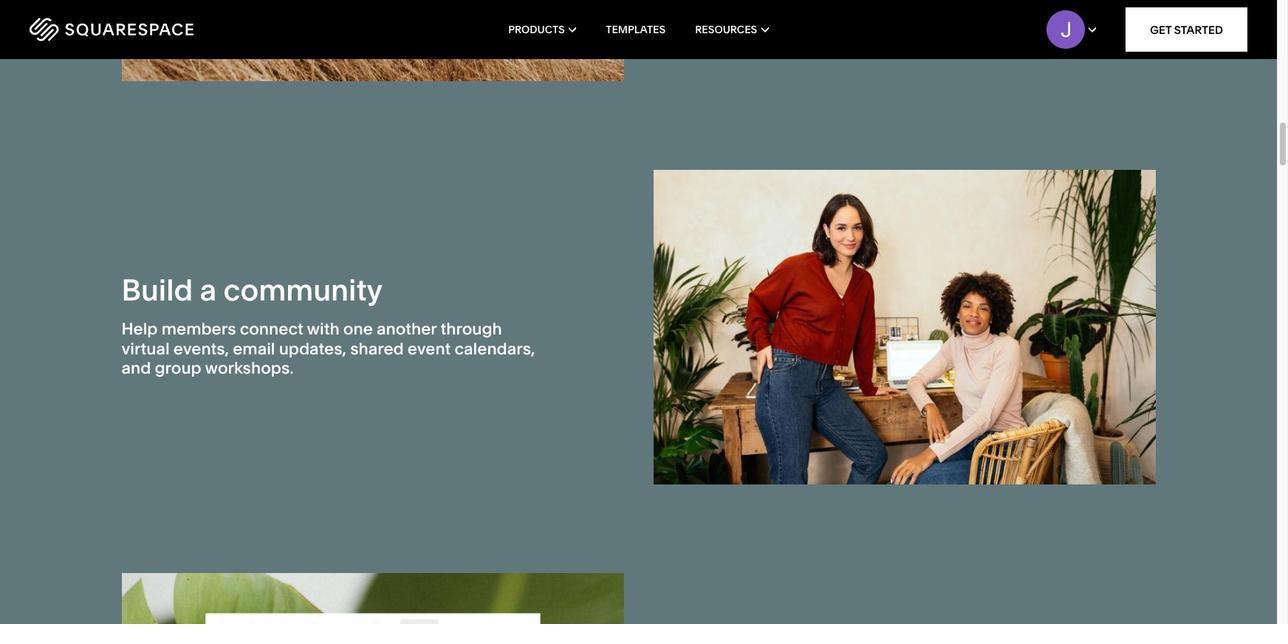 Task type: describe. For each thing, give the bounding box(es) containing it.
shared
[[350, 339, 404, 359]]

group
[[155, 358, 201, 378]]

updates,
[[279, 339, 346, 359]]

templates
[[606, 23, 666, 36]]

members
[[162, 319, 236, 339]]

another
[[377, 319, 437, 339]]

virtual
[[122, 339, 170, 359]]

workshops.
[[205, 358, 294, 378]]

templates link
[[606, 0, 666, 59]]

resources button
[[695, 0, 769, 59]]

community
[[224, 272, 383, 308]]

yoga class instructor image
[[122, 0, 624, 81]]

email
[[233, 339, 275, 359]]

events,
[[173, 339, 229, 359]]

build
[[122, 272, 193, 308]]

through
[[441, 319, 502, 339]]

get
[[1150, 23, 1172, 37]]

squarespace logo link
[[30, 18, 273, 41]]

one
[[343, 319, 373, 339]]

and
[[122, 358, 151, 378]]

products
[[508, 23, 565, 36]]

build a community
[[122, 272, 383, 308]]

resources
[[695, 23, 757, 36]]



Task type: locate. For each thing, give the bounding box(es) containing it.
help
[[122, 319, 158, 339]]

event
[[408, 339, 451, 359]]

calendars,
[[455, 339, 535, 359]]

two women with laptop image
[[653, 170, 1156, 484]]

get started
[[1150, 23, 1223, 37]]

example newsletter image
[[122, 573, 624, 624]]

products button
[[508, 0, 576, 59]]

help members connect with one another through virtual events, email updates, shared event calendars, and group workshops.
[[122, 319, 535, 378]]

started
[[1174, 23, 1223, 37]]

with
[[307, 319, 340, 339]]

a
[[200, 272, 217, 308]]

connect
[[240, 319, 303, 339]]

squarespace logo image
[[30, 18, 194, 41]]

get started link
[[1126, 7, 1248, 52]]



Task type: vqa. For each thing, say whether or not it's contained in the screenshot.
Templates link
yes



